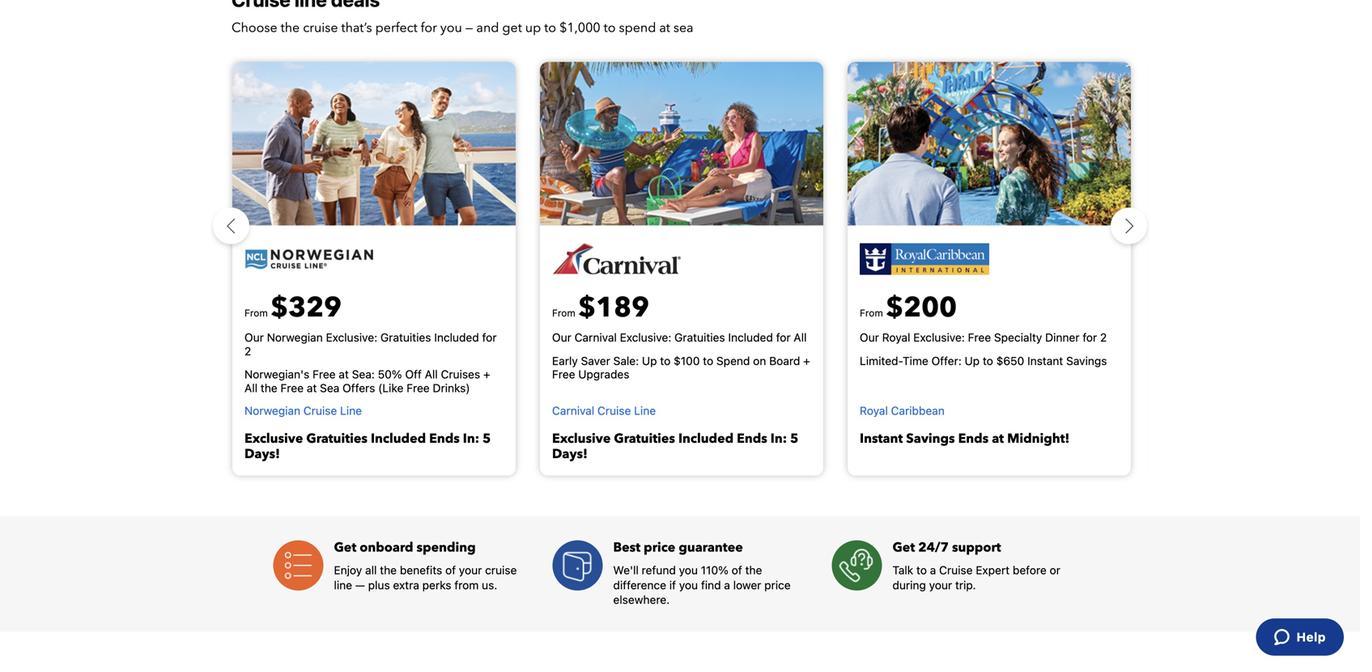 Task type: locate. For each thing, give the bounding box(es) containing it.
1 vertical spatial a
[[724, 579, 731, 592]]

1 horizontal spatial instant
[[1028, 354, 1064, 368]]

you
[[441, 19, 462, 37], [679, 564, 698, 577], [679, 579, 698, 592]]

carnival up saver
[[575, 331, 617, 344]]

3 our from the left
[[860, 331, 880, 344]]

0 horizontal spatial our
[[245, 331, 264, 344]]

from up limited-
[[860, 307, 884, 319]]

gratuities up off
[[381, 331, 431, 344]]

2 exclusive gratuities included ends in: 5 days! from the left
[[552, 430, 799, 463]]

2 in: from the left
[[771, 430, 787, 448]]

0 horizontal spatial exclusive
[[245, 430, 303, 448]]

cruise
[[303, 19, 338, 37], [485, 564, 517, 577]]

1 of from the left
[[446, 564, 456, 577]]

line for 329
[[340, 404, 362, 418]]

5 for 329
[[483, 430, 491, 448]]

our
[[245, 331, 264, 344], [552, 331, 572, 344], [860, 331, 880, 344]]

us.
[[482, 579, 498, 592]]

0 vertical spatial cruise
[[303, 19, 338, 37]]

1 5 from the left
[[483, 430, 491, 448]]

3 from from the left
[[860, 307, 884, 319]]

to right up on the top of page
[[544, 19, 557, 37]]

1 horizontal spatial from
[[552, 307, 576, 319]]

to inside get 24/7 support talk to a cruise expert before or during your trip.
[[917, 564, 927, 577]]

at left sea:
[[339, 368, 349, 381]]

royal
[[883, 331, 911, 344], [860, 404, 888, 418]]

— inside get onboard spending enjoy all the benefits of your cruise line — plus extra perks from us.
[[355, 579, 365, 592]]

$ down norwegian cruise line image
[[271, 289, 288, 327]]

included down carnival cruise line link
[[679, 430, 734, 448]]

your
[[459, 564, 482, 577], [930, 579, 953, 592]]

1 horizontal spatial cruise
[[485, 564, 517, 577]]

0 vertical spatial your
[[459, 564, 482, 577]]

royal left caribbean at the right bottom of the page
[[860, 404, 888, 418]]

exclusive: up sea:
[[326, 331, 378, 344]]

exclusive: up sale:
[[620, 331, 672, 344]]

get
[[334, 539, 357, 557], [893, 539, 916, 557]]

0 vertical spatial +
[[804, 354, 811, 368]]

norwegian's free at sea: 50% off all cruises + all the free at sea offers (like free drinks)
[[245, 368, 491, 395]]

1 days! from the left
[[245, 446, 280, 463]]

our up "norwegian's"
[[245, 331, 264, 344]]

0 vertical spatial price
[[644, 539, 676, 557]]

2 $ from the left
[[578, 289, 596, 327]]

or
[[1050, 564, 1061, 577]]

0 horizontal spatial —
[[355, 579, 365, 592]]

2 horizontal spatial exclusive:
[[914, 331, 965, 344]]

you left and
[[441, 19, 462, 37]]

line
[[340, 404, 362, 418], [634, 404, 656, 418]]

0 vertical spatial instant
[[1028, 354, 1064, 368]]

cruise left that's
[[303, 19, 338, 37]]

1 horizontal spatial line
[[634, 404, 656, 418]]

— right line
[[355, 579, 365, 592]]

1 vertical spatial cruise
[[485, 564, 517, 577]]

2
[[1101, 331, 1107, 344], [245, 345, 251, 358]]

all
[[794, 331, 807, 344], [425, 368, 438, 381], [245, 381, 258, 395]]

free down early
[[552, 368, 576, 381]]

carnival cruise line image
[[552, 243, 682, 276]]

at
[[660, 19, 671, 37], [339, 368, 349, 381], [307, 381, 317, 395], [992, 430, 1004, 448]]

1 horizontal spatial 5
[[791, 430, 799, 448]]

3 $ from the left
[[886, 289, 904, 327]]

of up perks
[[446, 564, 456, 577]]

1 our from the left
[[245, 331, 264, 344]]

perks
[[423, 579, 452, 592]]

0 vertical spatial norwegian
[[267, 331, 323, 344]]

0 vertical spatial you
[[441, 19, 462, 37]]

your up the 'from'
[[459, 564, 482, 577]]

to left $650
[[983, 354, 994, 368]]

0 horizontal spatial exclusive gratuities included ends in: 5 days!
[[245, 430, 491, 463]]

1 horizontal spatial get
[[893, 539, 916, 557]]

1 horizontal spatial $
[[578, 289, 596, 327]]

our carnival exclusive: gratuities included for all
[[552, 331, 807, 344]]

norwegian's
[[245, 368, 310, 381]]

1 vertical spatial royal
[[860, 404, 888, 418]]

1 vertical spatial instant
[[860, 430, 903, 448]]

—
[[466, 19, 473, 37], [355, 579, 365, 592]]

you left 110%
[[679, 564, 698, 577]]

2 ends from the left
[[737, 430, 768, 448]]

1 horizontal spatial our
[[552, 331, 572, 344]]

from left 329
[[245, 307, 268, 319]]

our up early
[[552, 331, 572, 344]]

1 horizontal spatial cruise
[[598, 404, 631, 418]]

exclusive: up offer:
[[914, 331, 965, 344]]

of inside get onboard spending enjoy all the benefits of your cruise line — plus extra perks from us.
[[446, 564, 456, 577]]

1 horizontal spatial all
[[425, 368, 438, 381]]

carnival cruise line
[[552, 404, 656, 418]]

up
[[525, 19, 541, 37]]

1 horizontal spatial +
[[804, 354, 811, 368]]

1 up from the left
[[642, 354, 657, 368]]

cruise inside carnival cruise line link
[[598, 404, 631, 418]]

best price guarantee we'll refund you 110% of the difference if you find a lower price elsewhere.
[[614, 539, 791, 607]]

+ right board
[[804, 354, 811, 368]]

the right all
[[380, 564, 397, 577]]

1 in: from the left
[[463, 430, 480, 448]]

on
[[753, 354, 767, 368]]

exclusive:
[[326, 331, 378, 344], [620, 331, 672, 344], [914, 331, 965, 344]]

2 line from the left
[[634, 404, 656, 418]]

1 vertical spatial —
[[355, 579, 365, 592]]

at left sea at the left bottom of page
[[307, 381, 317, 395]]

0 horizontal spatial up
[[642, 354, 657, 368]]

1 from from the left
[[245, 307, 268, 319]]

0 horizontal spatial $
[[271, 289, 288, 327]]

royal caribbean
[[860, 404, 945, 418]]

1 vertical spatial your
[[930, 579, 953, 592]]

of up "lower"
[[732, 564, 743, 577]]

price
[[644, 539, 676, 557], [765, 579, 791, 592]]

+ right cruises
[[483, 368, 491, 381]]

guarantee
[[679, 539, 743, 557]]

savings down caribbean at the right bottom of the page
[[907, 430, 955, 448]]

2 horizontal spatial ends
[[959, 430, 989, 448]]

the inside best price guarantee we'll refund you 110% of the difference if you find a lower price elsewhere.
[[746, 564, 763, 577]]

to
[[544, 19, 557, 37], [604, 19, 616, 37], [660, 354, 671, 368], [703, 354, 714, 368], [983, 354, 994, 368], [917, 564, 927, 577]]

norwegian cruise line
[[245, 404, 362, 418]]

all right off
[[425, 368, 438, 381]]

5
[[483, 430, 491, 448], [791, 430, 799, 448]]

0 horizontal spatial all
[[245, 381, 258, 395]]

2 of from the left
[[732, 564, 743, 577]]

at down royal caribbean link in the right bottom of the page
[[992, 430, 1004, 448]]

up right sale:
[[642, 354, 657, 368]]

norwegian inside our norwegian exclusive: gratuities included for 2
[[267, 331, 323, 344]]

1 horizontal spatial exclusive gratuities included ends in: 5 days!
[[552, 430, 799, 463]]

up inside early saver sale: up to $100 to spend on board + free upgrades
[[642, 354, 657, 368]]

offers
[[343, 381, 375, 395]]

5 for 189
[[791, 430, 799, 448]]

savings
[[1067, 354, 1108, 368], [907, 430, 955, 448]]

our up limited-
[[860, 331, 880, 344]]

of inside best price guarantee we'll refund you 110% of the difference if you find a lower price elsewhere.
[[732, 564, 743, 577]]

0 horizontal spatial in:
[[463, 430, 480, 448]]

to right talk
[[917, 564, 927, 577]]

the down "norwegian's"
[[261, 381, 278, 395]]

norwegian cruise line link
[[245, 404, 504, 422]]

days! down carnival cruise line at the left bottom
[[552, 446, 588, 463]]

3 exclusive: from the left
[[914, 331, 965, 344]]

0 horizontal spatial cruise
[[304, 404, 337, 418]]

your inside get onboard spending enjoy all the benefits of your cruise line — plus extra perks from us.
[[459, 564, 482, 577]]

norwegian down from $ 329
[[267, 331, 323, 344]]

days! down norwegian cruise line
[[245, 446, 280, 463]]

gratuities up $100
[[675, 331, 725, 344]]

get up talk
[[893, 539, 916, 557]]

from inside from $ 329
[[245, 307, 268, 319]]

exclusive gratuities included ends in: 5 days! down norwegian cruise line link
[[245, 430, 491, 463]]

1 horizontal spatial days!
[[552, 446, 588, 463]]

$ for 329
[[271, 289, 288, 327]]

1 horizontal spatial ends
[[737, 430, 768, 448]]

gratuities down norwegian cruise line
[[306, 430, 368, 448]]

choose the cruise that's perfect for you — and get up to $1,000 to spend at sea
[[232, 19, 694, 37]]

1 vertical spatial price
[[765, 579, 791, 592]]

from up early
[[552, 307, 576, 319]]

1 horizontal spatial a
[[930, 564, 937, 577]]

all down "norwegian's"
[[245, 381, 258, 395]]

$ for 189
[[578, 289, 596, 327]]

2 our from the left
[[552, 331, 572, 344]]

instant down royal caribbean
[[860, 430, 903, 448]]

exclusive down norwegian cruise line
[[245, 430, 303, 448]]

from $ 200
[[860, 289, 957, 327]]

price right "lower"
[[765, 579, 791, 592]]

a inside get 24/7 support talk to a cruise expert before or during your trip.
[[930, 564, 937, 577]]

1 line from the left
[[340, 404, 362, 418]]

a right find
[[724, 579, 731, 592]]

exclusive for 189
[[552, 430, 611, 448]]

royal up limited-
[[883, 331, 911, 344]]

2 horizontal spatial $
[[886, 289, 904, 327]]

2 horizontal spatial cruise
[[940, 564, 973, 577]]

2 exclusive: from the left
[[620, 331, 672, 344]]

get inside get onboard spending enjoy all the benefits of your cruise line — plus extra perks from us.
[[334, 539, 357, 557]]

0 horizontal spatial +
[[483, 368, 491, 381]]

from inside the from $ 189
[[552, 307, 576, 319]]

2 inside our norwegian exclusive: gratuities included for 2
[[245, 345, 251, 358]]

all
[[365, 564, 377, 577]]

ends
[[429, 430, 460, 448], [737, 430, 768, 448], [959, 430, 989, 448]]

2 right dinner on the right
[[1101, 331, 1107, 344]]

carnival
[[575, 331, 617, 344], [552, 404, 595, 418]]

price up refund
[[644, 539, 676, 557]]

ends down drinks)
[[429, 430, 460, 448]]

savings down dinner on the right
[[1067, 354, 1108, 368]]

for for our norwegian exclusive: gratuities included for 2
[[482, 331, 497, 344]]

cruise for 329
[[304, 404, 337, 418]]

norwegian down "norwegian's"
[[245, 404, 301, 418]]

2 from from the left
[[552, 307, 576, 319]]

cruise up trip.
[[940, 564, 973, 577]]

get inside get 24/7 support talk to a cruise expert before or during your trip.
[[893, 539, 916, 557]]

free down off
[[407, 381, 430, 395]]

refund
[[642, 564, 676, 577]]

enjoy
[[334, 564, 362, 577]]

0 vertical spatial a
[[930, 564, 937, 577]]

exclusive: for 189
[[620, 331, 672, 344]]

up for 200
[[965, 354, 980, 368]]

0 horizontal spatial ends
[[429, 430, 460, 448]]

our for 329
[[245, 331, 264, 344]]

the up "lower"
[[746, 564, 763, 577]]

0 vertical spatial carnival
[[575, 331, 617, 344]]

1 horizontal spatial in:
[[771, 430, 787, 448]]

your inside get 24/7 support talk to a cruise expert before or during your trip.
[[930, 579, 953, 592]]

2 get from the left
[[893, 539, 916, 557]]

perfect
[[376, 19, 418, 37]]

your left trip.
[[930, 579, 953, 592]]

exclusive
[[245, 430, 303, 448], [552, 430, 611, 448]]

line down sale:
[[634, 404, 656, 418]]

our for 189
[[552, 331, 572, 344]]

exclusive for 329
[[245, 430, 303, 448]]

off
[[405, 368, 422, 381]]

exclusive down carnival cruise line at the left bottom
[[552, 430, 611, 448]]

in: down drinks)
[[463, 430, 480, 448]]

included
[[434, 331, 479, 344], [729, 331, 773, 344], [371, 430, 426, 448], [679, 430, 734, 448]]

0 horizontal spatial your
[[459, 564, 482, 577]]

exclusive gratuities included ends in: 5 days!
[[245, 430, 491, 463], [552, 430, 799, 463]]

1 exclusive: from the left
[[326, 331, 378, 344]]

1 exclusive from the left
[[245, 430, 303, 448]]

1 ends from the left
[[429, 430, 460, 448]]

cruise inside norwegian cruise line link
[[304, 404, 337, 418]]

for for choose the cruise that's perfect for you — and get up to $1,000 to spend at sea
[[421, 19, 437, 37]]

ends down carnival cruise line link
[[737, 430, 768, 448]]

0 horizontal spatial price
[[644, 539, 676, 557]]

0 vertical spatial savings
[[1067, 354, 1108, 368]]

1 $ from the left
[[271, 289, 288, 327]]

days! for 329
[[245, 446, 280, 463]]

0 horizontal spatial from
[[245, 307, 268, 319]]

included inside our norwegian exclusive: gratuities included for 2
[[434, 331, 479, 344]]

1 horizontal spatial —
[[466, 19, 473, 37]]

from for 189
[[552, 307, 576, 319]]

to left $100
[[660, 354, 671, 368]]

a down 24/7
[[930, 564, 937, 577]]

for inside our norwegian exclusive: gratuities included for 2
[[482, 331, 497, 344]]

all up board
[[794, 331, 807, 344]]

2 up "norwegian's"
[[245, 345, 251, 358]]

for
[[421, 19, 437, 37], [482, 331, 497, 344], [777, 331, 791, 344], [1083, 331, 1098, 344]]

gratuities
[[381, 331, 431, 344], [675, 331, 725, 344], [306, 430, 368, 448], [614, 430, 675, 448]]

2 5 from the left
[[791, 430, 799, 448]]

$
[[271, 289, 288, 327], [578, 289, 596, 327], [886, 289, 904, 327]]

exclusive: inside our norwegian exclusive: gratuities included for 2
[[326, 331, 378, 344]]

0 horizontal spatial get
[[334, 539, 357, 557]]

0 horizontal spatial a
[[724, 579, 731, 592]]

cruise down upgrades
[[598, 404, 631, 418]]

1 horizontal spatial up
[[965, 354, 980, 368]]

free
[[968, 331, 992, 344], [313, 368, 336, 381], [552, 368, 576, 381], [281, 381, 304, 395], [407, 381, 430, 395]]

0 horizontal spatial 5
[[483, 430, 491, 448]]

0 horizontal spatial exclusive:
[[326, 331, 378, 344]]

2 up from the left
[[965, 354, 980, 368]]

from inside from $ 200
[[860, 307, 884, 319]]

spend
[[619, 19, 656, 37]]

329
[[288, 289, 342, 327]]

before
[[1013, 564, 1047, 577]]

1 horizontal spatial your
[[930, 579, 953, 592]]

exclusive gratuities included ends in: 5 days! down carnival cruise line link
[[552, 430, 799, 463]]

1 vertical spatial +
[[483, 368, 491, 381]]

the inside the norwegian's free at sea: 50% off all cruises + all the free at sea offers (like free drinks)
[[261, 381, 278, 395]]

1 horizontal spatial exclusive:
[[620, 331, 672, 344]]

1 get from the left
[[334, 539, 357, 557]]

find
[[701, 579, 721, 592]]

up
[[642, 354, 657, 368], [965, 354, 980, 368]]

ends for 329
[[429, 430, 460, 448]]

drinks)
[[433, 381, 470, 395]]

board
[[770, 354, 801, 368]]

2 days! from the left
[[552, 446, 588, 463]]

ends down royal caribbean link in the right bottom of the page
[[959, 430, 989, 448]]

0 vertical spatial —
[[466, 19, 473, 37]]

0 horizontal spatial 2
[[245, 345, 251, 358]]

1 horizontal spatial of
[[732, 564, 743, 577]]

up right offer:
[[965, 354, 980, 368]]

0 horizontal spatial days!
[[245, 446, 280, 463]]

our inside our norwegian exclusive: gratuities included for 2
[[245, 331, 264, 344]]

— left and
[[466, 19, 473, 37]]

included up cruises
[[434, 331, 479, 344]]

$ up limited-
[[886, 289, 904, 327]]

cruise up the us.
[[485, 564, 517, 577]]

1 horizontal spatial savings
[[1067, 354, 1108, 368]]

+
[[804, 354, 811, 368], [483, 368, 491, 381]]

norwegian
[[267, 331, 323, 344], [245, 404, 301, 418]]

a
[[930, 564, 937, 577], [724, 579, 731, 592]]

early
[[552, 354, 578, 368]]

from
[[245, 307, 268, 319], [552, 307, 576, 319], [860, 307, 884, 319]]

0 horizontal spatial of
[[446, 564, 456, 577]]

1 horizontal spatial exclusive
[[552, 430, 611, 448]]

1 exclusive gratuities included ends in: 5 days! from the left
[[245, 430, 491, 463]]

you right if
[[679, 579, 698, 592]]

the right choose
[[281, 19, 300, 37]]

0 horizontal spatial line
[[340, 404, 362, 418]]

of
[[446, 564, 456, 577], [732, 564, 743, 577]]

$ up saver
[[578, 289, 596, 327]]

2 horizontal spatial from
[[860, 307, 884, 319]]

2 exclusive from the left
[[552, 430, 611, 448]]

2 horizontal spatial all
[[794, 331, 807, 344]]

line down offers
[[340, 404, 362, 418]]

cruise down sea at the left bottom of page
[[304, 404, 337, 418]]

get up enjoy
[[334, 539, 357, 557]]

in:
[[463, 430, 480, 448], [771, 430, 787, 448]]

carnival down upgrades
[[552, 404, 595, 418]]

2 horizontal spatial our
[[860, 331, 880, 344]]

list icon image
[[273, 541, 324, 591]]

1 vertical spatial you
[[679, 564, 698, 577]]

3 ends from the left
[[959, 430, 989, 448]]

1 vertical spatial savings
[[907, 430, 955, 448]]

in: down board
[[771, 430, 787, 448]]

our for 200
[[860, 331, 880, 344]]

to right $100
[[703, 354, 714, 368]]

instant down dinner on the right
[[1028, 354, 1064, 368]]



Task type: describe. For each thing, give the bounding box(es) containing it.
of for spending
[[446, 564, 456, 577]]

choose
[[232, 19, 278, 37]]

+ inside the norwegian's free at sea: 50% off all cruises + all the free at sea offers (like free drinks)
[[483, 368, 491, 381]]

0 horizontal spatial instant
[[860, 430, 903, 448]]

expert
[[976, 564, 1010, 577]]

exclusive gratuities included ends in: 5 days! for 329
[[245, 430, 491, 463]]

our norwegian exclusive: gratuities included for 2
[[245, 331, 497, 358]]

spending
[[417, 539, 476, 557]]

if
[[670, 579, 676, 592]]

limited-
[[860, 354, 903, 368]]

the inside get onboard spending enjoy all the benefits of your cruise line — plus extra perks from us.
[[380, 564, 397, 577]]

cruise inside get 24/7 support talk to a cruise expert before or during your trip.
[[940, 564, 973, 577]]

cruise inside get onboard spending enjoy all the benefits of your cruise line — plus extra perks from us.
[[485, 564, 517, 577]]

experts icon image
[[832, 541, 882, 591]]

a inside best price guarantee we'll refund you 110% of the difference if you find a lower price elsewhere.
[[724, 579, 731, 592]]

24/7
[[919, 539, 949, 557]]

line
[[334, 579, 352, 592]]

exclusive gratuities included ends in: 5 days! for 189
[[552, 430, 799, 463]]

sea:
[[352, 368, 375, 381]]

our royal exclusive: free specialty dinner for 2
[[860, 331, 1107, 344]]

line for 189
[[634, 404, 656, 418]]

free down "norwegian's"
[[281, 381, 304, 395]]

sale:
[[614, 354, 639, 368]]

caribbean
[[891, 404, 945, 418]]

0 horizontal spatial cruise
[[303, 19, 338, 37]]

we'll
[[614, 564, 639, 577]]

+ inside early saver sale: up to $100 to spend on board + free upgrades
[[804, 354, 811, 368]]

get for get onboard spending
[[334, 539, 357, 557]]

$1,000
[[560, 19, 601, 37]]

from for 200
[[860, 307, 884, 319]]

exclusive: for 200
[[914, 331, 965, 344]]

50%
[[378, 368, 402, 381]]

get
[[503, 19, 522, 37]]

cruises
[[441, 368, 480, 381]]

from $ 329
[[245, 289, 342, 327]]

from for 329
[[245, 307, 268, 319]]

extra
[[393, 579, 420, 592]]

1 horizontal spatial 2
[[1101, 331, 1107, 344]]

talk
[[893, 564, 914, 577]]

0 horizontal spatial savings
[[907, 430, 955, 448]]

free inside early saver sale: up to $100 to spend on board + free upgrades
[[552, 368, 576, 381]]

during
[[893, 579, 926, 592]]

elsewhere.
[[614, 593, 670, 607]]

included up on
[[729, 331, 773, 344]]

sea
[[674, 19, 694, 37]]

support
[[952, 539, 1002, 557]]

and
[[477, 19, 499, 37]]

specialty
[[995, 331, 1043, 344]]

110%
[[701, 564, 729, 577]]

benefits
[[400, 564, 442, 577]]

200
[[904, 289, 957, 327]]

get 24/7 support talk to a cruise expert before or during your trip.
[[893, 539, 1061, 592]]

days! for 189
[[552, 446, 588, 463]]

trip.
[[956, 579, 977, 592]]

royal caribbean thumbnail image image
[[747, 62, 1233, 226]]

1 vertical spatial norwegian
[[245, 404, 301, 418]]

gratuities inside our norwegian exclusive: gratuities included for 2
[[381, 331, 431, 344]]

get for get 24/7 support
[[893, 539, 916, 557]]

cruise for 189
[[598, 404, 631, 418]]

carnival cruise line thumbnail image image
[[439, 62, 925, 226]]

in: for 189
[[771, 430, 787, 448]]

get onboard spending enjoy all the benefits of your cruise line — plus extra perks from us.
[[334, 539, 517, 592]]

royal caribbean link
[[860, 404, 1119, 422]]

lower
[[734, 579, 762, 592]]

0 vertical spatial royal
[[883, 331, 911, 344]]

at left sea
[[660, 19, 671, 37]]

ends for 189
[[737, 430, 768, 448]]

plus
[[368, 579, 390, 592]]

for for our carnival exclusive: gratuities included for all
[[777, 331, 791, 344]]

$100
[[674, 354, 700, 368]]

dinner
[[1046, 331, 1080, 344]]

that's
[[341, 19, 372, 37]]

in: for 329
[[463, 430, 480, 448]]

to left spend
[[604, 19, 616, 37]]

189
[[596, 289, 650, 327]]

$ for 200
[[886, 289, 904, 327]]

1 horizontal spatial price
[[765, 579, 791, 592]]

sea
[[320, 381, 340, 395]]

upgrades
[[579, 368, 630, 381]]

up for 189
[[642, 354, 657, 368]]

from $ 189
[[552, 289, 650, 327]]

onboard
[[360, 539, 414, 557]]

(like
[[378, 381, 404, 395]]

gratuities down carnival cruise line link
[[614, 430, 675, 448]]

norwegian cruise line image
[[245, 248, 374, 270]]

midnight!
[[1008, 430, 1070, 448]]

included down norwegian cruise line link
[[371, 430, 426, 448]]

offer:
[[932, 354, 962, 368]]

saver
[[581, 354, 611, 368]]

early saver sale: up to $100 to spend on board + free upgrades
[[552, 354, 811, 381]]

free up "limited-time offer: up to $650 instant savings"
[[968, 331, 992, 344]]

time
[[903, 354, 929, 368]]

wallet icon image
[[553, 541, 603, 591]]

instant savings ends at  midnight!
[[860, 430, 1070, 448]]

2 vertical spatial you
[[679, 579, 698, 592]]

1 vertical spatial carnival
[[552, 404, 595, 418]]

norwegian cruise line thumbnail image image
[[131, 62, 617, 226]]

spend
[[717, 354, 750, 368]]

best
[[614, 539, 641, 557]]

$650
[[997, 354, 1025, 368]]

all for off
[[425, 368, 438, 381]]

limited-time offer: up to $650 instant savings
[[860, 354, 1108, 368]]

carnival cruise line link
[[552, 404, 812, 422]]

exclusive: for 329
[[326, 331, 378, 344]]

royal caribbean image
[[860, 243, 990, 275]]

from
[[455, 579, 479, 592]]

all for for
[[794, 331, 807, 344]]

of for guarantee
[[732, 564, 743, 577]]

free up sea at the left bottom of page
[[313, 368, 336, 381]]

difference
[[614, 579, 667, 592]]



Task type: vqa. For each thing, say whether or not it's contained in the screenshot.


